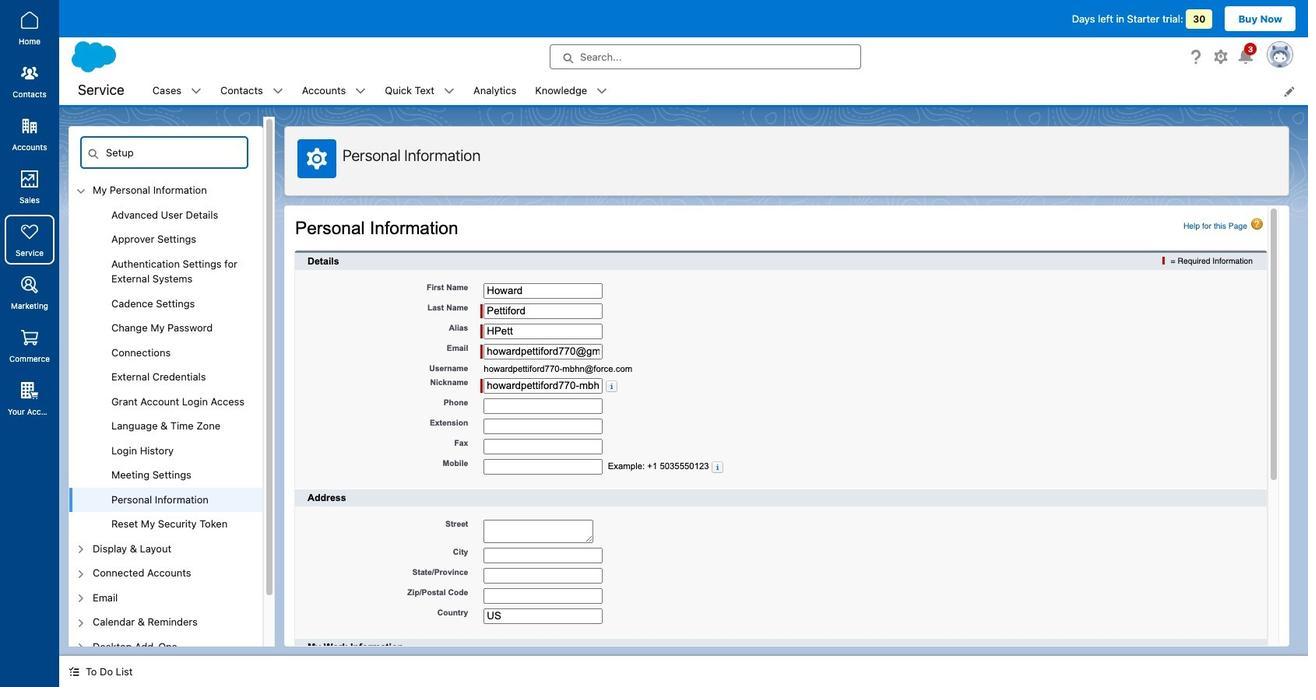 Task type: vqa. For each thing, say whether or not it's contained in the screenshot.
4th list item from right's text default image
yes



Task type: locate. For each thing, give the bounding box(es) containing it.
3 text default image from the left
[[597, 86, 608, 97]]

Quick Find search field
[[80, 136, 249, 169]]

text default image
[[191, 86, 202, 97], [356, 86, 366, 97], [597, 86, 608, 97]]

1 list item from the left
[[143, 76, 211, 105]]

text default image for 4th list item from left
[[444, 86, 455, 97]]

group
[[69, 203, 263, 537]]

1 horizontal spatial text default image
[[272, 86, 283, 97]]

text default image
[[272, 86, 283, 97], [444, 86, 455, 97], [69, 667, 79, 678]]

2 horizontal spatial text default image
[[597, 86, 608, 97]]

0 horizontal spatial text default image
[[191, 86, 202, 97]]

1 text default image from the left
[[191, 86, 202, 97]]

list item
[[143, 76, 211, 105], [211, 76, 293, 105], [293, 76, 376, 105], [376, 76, 464, 105], [526, 76, 617, 105]]

setup tree tree
[[69, 178, 263, 688]]

text default image for second list item
[[272, 86, 283, 97]]

list
[[143, 76, 1309, 105]]

1 horizontal spatial text default image
[[356, 86, 366, 97]]

2 horizontal spatial text default image
[[444, 86, 455, 97]]



Task type: describe. For each thing, give the bounding box(es) containing it.
2 text default image from the left
[[356, 86, 366, 97]]

3 list item from the left
[[293, 76, 376, 105]]

5 list item from the left
[[526, 76, 617, 105]]

personal information tree item
[[69, 488, 263, 513]]

2 list item from the left
[[211, 76, 293, 105]]

my personal information tree item
[[69, 178, 263, 537]]

4 list item from the left
[[376, 76, 464, 105]]

0 horizontal spatial text default image
[[69, 667, 79, 678]]



